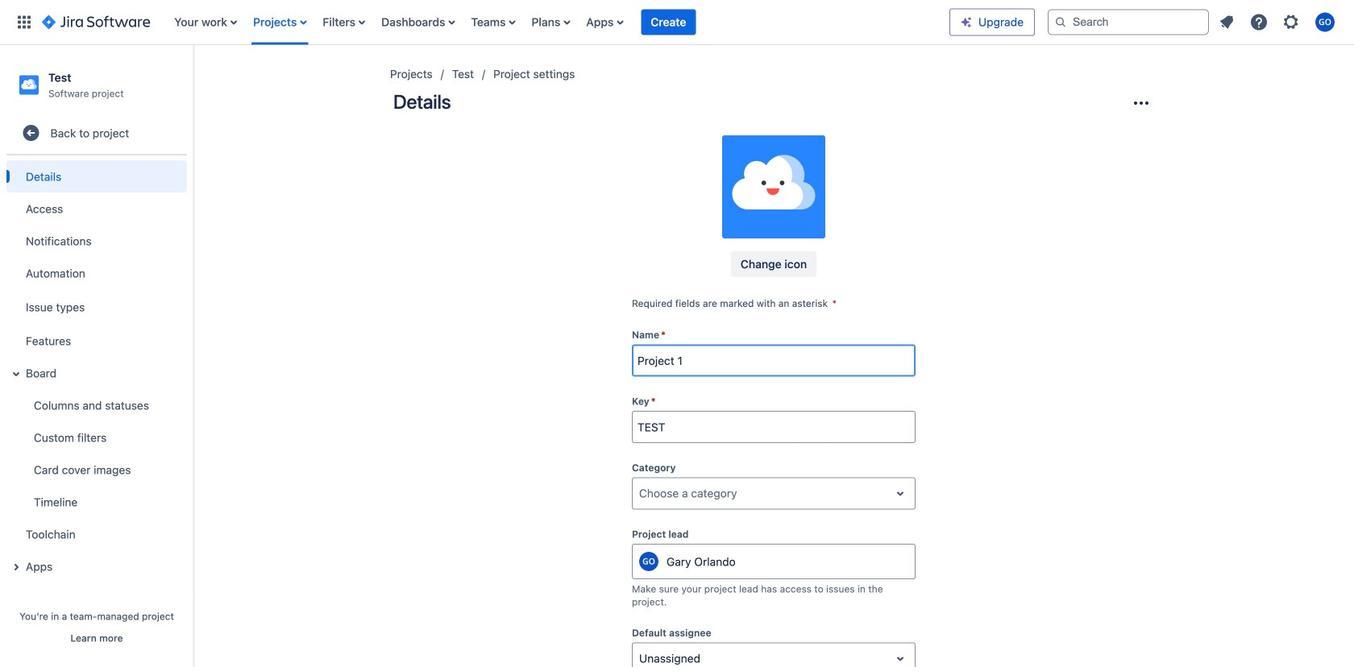 Task type: describe. For each thing, give the bounding box(es) containing it.
help image
[[1249, 12, 1269, 32]]

project avatar image
[[722, 135, 825, 239]]

open image
[[891, 649, 910, 667]]

Search field
[[1048, 9, 1209, 35]]

1 expand image from the top
[[6, 364, 26, 384]]

settings image
[[1282, 12, 1301, 32]]

group inside sidebar element
[[3, 156, 187, 588]]

appswitcher icon image
[[15, 12, 34, 32]]

2 expand image from the top
[[6, 558, 26, 577]]

search image
[[1054, 16, 1067, 29]]

1 horizontal spatial list
[[1212, 8, 1344, 37]]

more image
[[1132, 93, 1151, 113]]



Task type: vqa. For each thing, say whether or not it's contained in the screenshot.
heading associated with group associated with PLANNING image
no



Task type: locate. For each thing, give the bounding box(es) containing it.
list
[[166, 0, 949, 45], [1212, 8, 1344, 37]]

expand image
[[6, 364, 26, 384], [6, 558, 26, 577]]

open image
[[891, 484, 910, 503]]

None field
[[633, 346, 915, 375], [633, 413, 915, 442], [633, 346, 915, 375], [633, 413, 915, 442]]

sidebar element
[[0, 45, 193, 667]]

primary element
[[10, 0, 949, 45]]

1 vertical spatial expand image
[[6, 558, 26, 577]]

None text field
[[639, 486, 642, 502]]

0 vertical spatial expand image
[[6, 364, 26, 384]]

jira software image
[[42, 12, 150, 32], [42, 12, 150, 32]]

None text field
[[639, 651, 642, 667]]

None search field
[[1048, 9, 1209, 35]]

your profile and settings image
[[1315, 12, 1335, 32]]

notifications image
[[1217, 12, 1236, 32]]

0 horizontal spatial list
[[166, 0, 949, 45]]

sidebar navigation image
[[176, 64, 211, 97]]

group
[[3, 156, 187, 588]]

list item
[[641, 0, 696, 45]]

banner
[[0, 0, 1354, 45]]



